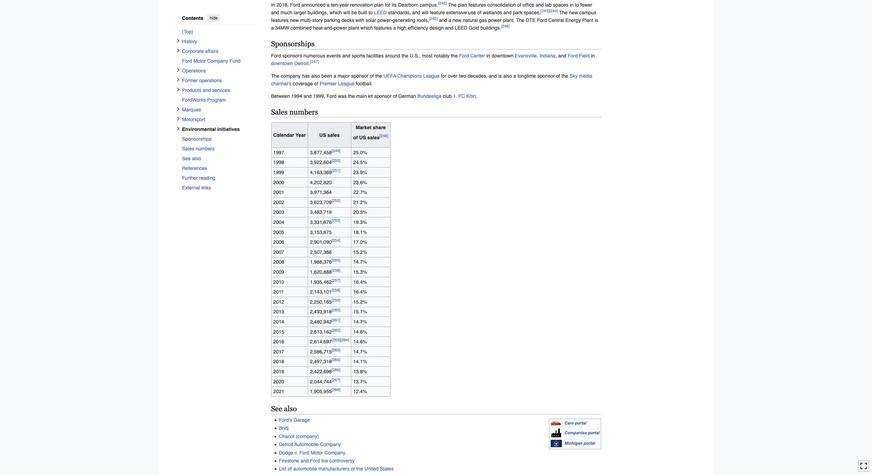 Task type: describe. For each thing, give the bounding box(es) containing it.
1 vertical spatial downtown
[[271, 60, 293, 66]]

14.6% for 2,614,697
[[354, 339, 367, 345]]

1,935,462 [257]
[[310, 278, 341, 285]]

high
[[398, 25, 407, 31]]

x small image for corporate affairs
[[176, 48, 180, 52]]

environmental initiatives link
[[182, 124, 263, 134]]

[265] for 2,497,318
[[332, 358, 341, 363]]

sky media channel's
[[271, 73, 593, 86]]

[242]
[[439, 1, 447, 6]]

generating
[[393, 17, 416, 23]]

0 horizontal spatial see
[[182, 156, 191, 161]]

wetlands
[[483, 10, 503, 15]]

[252] link
[[332, 198, 341, 203]]

firestone
[[279, 458, 299, 464]]

calendar year
[[274, 132, 306, 138]]

spaces
[[553, 2, 569, 8]]

13.8%
[[354, 369, 367, 375]]

[263]
[[332, 338, 341, 343]]

portal for companies portal
[[588, 431, 600, 435]]

evansville,
[[515, 53, 539, 58]]

evansville, indiana link
[[515, 53, 556, 58]]

1,988,376 [255]
[[310, 258, 341, 265]]

ford right v. in the bottom of the page
[[300, 450, 310, 456]]

2,250,165 [259]
[[310, 298, 341, 305]]

16.4% for 1,935,462
[[354, 279, 367, 285]]

efficiency
[[408, 25, 429, 31]]

former
[[182, 78, 198, 83]]

ford left field
[[568, 53, 578, 58]]

1 vertical spatial sales
[[182, 146, 194, 151]]

of up football.
[[370, 73, 374, 79]]

1 vertical spatial sponsorships
[[182, 136, 212, 142]]

new inside the 'and a new natural gas power plant. the dte ford central energy plant is a 34mw combined heat-and-power plant which features a high efficiency design and leed gold buildings.'
[[453, 17, 462, 23]]

larger
[[294, 10, 306, 15]]

share
[[373, 125, 386, 130]]

portal for michigan portal
[[584, 441, 596, 446]]

15.2% for 2,250,165
[[354, 299, 367, 305]]

chariot (company) link
[[279, 434, 319, 439]]

1 horizontal spatial sponsor
[[375, 93, 392, 99]]

sponsorships link
[[182, 134, 257, 144]]

ford down corporate
[[182, 58, 192, 64]]

operations link
[[182, 66, 257, 75]]

25.0%
[[354, 150, 367, 155]]

ford up "downtown detroit" "link"
[[271, 53, 281, 58]]

4,202,820
[[310, 180, 332, 185]]

between
[[271, 93, 290, 99]]

companies
[[565, 431, 587, 435]]

[260]
[[332, 308, 341, 313]]

cars portal
[[565, 421, 587, 426]]

x small image for marques
[[176, 107, 180, 111]]

detroit inside the ford sponsors numerous events and sports facilities around the u.s., most notably the ford center in downtown evansville, indiana , and ford field in downtown detroit . [247]
[[295, 60, 309, 66]]

and right 1994
[[304, 93, 312, 99]]

2 horizontal spatial in
[[591, 53, 595, 58]]

[267] link
[[332, 378, 341, 383]]

firestone and ford tire controversy link
[[279, 458, 355, 464]]

(top) link
[[182, 27, 257, 36]]

has
[[302, 73, 310, 79]]

24.5%
[[354, 160, 367, 165]]

2006
[[274, 239, 284, 245]]

company inside ford motor company fund link
[[207, 58, 228, 64]]

of right list
[[288, 466, 292, 472]]

facilities
[[367, 53, 384, 58]]

is inside the 'and a new natural gas power plant. the dte ford central energy plant is a 34mw combined heat-and-power plant which features a high efficiency design and leed gold buildings.'
[[595, 17, 599, 23]]

1998
[[274, 160, 284, 165]]

and right decades,
[[489, 73, 497, 79]]

products and services link
[[182, 85, 257, 95]]

0 horizontal spatial sponsor
[[351, 73, 369, 79]]

of left sky
[[557, 73, 561, 79]]

[253] link
[[332, 218, 341, 223]]

features inside the new campus features new multi-story parking decks with solar power-generating roofs,
[[271, 17, 289, 23]]

calendar
[[274, 132, 294, 138]]

[252]
[[332, 198, 341, 203]]

1,620,888
[[310, 269, 332, 275]]

[266] link
[[332, 368, 341, 373]]

. inside the ford sponsors numerous events and sports facilities around the u.s., most notably the ford center in downtown evansville, indiana , and ford field in downtown detroit . [247]
[[309, 60, 310, 66]]

2001
[[274, 190, 284, 195]]

and up plant.
[[504, 10, 512, 15]]

and inside ford's garage bridj chariot (company) detroit automobile company dodge v. ford motor company firestone and ford tire controversy list of automobile manufacturers of the united states
[[301, 458, 309, 464]]

the for the plan features consolidation of office and lab spaces in to fewer and much larger buildings, which will be built to
[[449, 2, 457, 8]]

[246] link
[[501, 24, 510, 29]]

sales numbers link
[[182, 144, 257, 153]]

ford's
[[279, 417, 292, 423]]

the for the new campus features new multi-story parking decks with solar power-generating roofs,
[[560, 10, 568, 15]]

14.7% for 2,586,715
[[354, 349, 367, 355]]

[251]
[[332, 168, 341, 173]]

lab
[[546, 2, 552, 8]]

plant
[[583, 17, 594, 23]]

bridj
[[279, 426, 289, 431]]

coverage
[[293, 81, 313, 86]]

14.7% for 2,480,942
[[354, 319, 367, 325]]

1,905,955
[[310, 389, 332, 394]]

which inside the 'and a new natural gas power plant. the dte ford central energy plant is a 34mw combined heat-and-power plant which features a high efficiency design and leed gold buildings.'
[[361, 25, 373, 31]]

0 horizontal spatial in
[[487, 53, 491, 58]]

1,988,376
[[310, 259, 332, 265]]

2,586,715 [265]
[[310, 348, 341, 355]]

motorsport
[[182, 117, 205, 122]]

[244] link
[[550, 8, 558, 13]]

services
[[212, 87, 230, 93]]

2 horizontal spatial sponsor
[[538, 73, 555, 79]]

u.s.,
[[410, 53, 421, 58]]

a up premier league link on the left top of page
[[334, 73, 337, 79]]

ford's garage bridj chariot (company) detroit automobile company dodge v. ford motor company firestone and ford tire controversy list of automobile manufacturers of the united states
[[279, 417, 394, 472]]

built
[[359, 10, 367, 15]]

the left u.s.,
[[402, 53, 409, 58]]

uefa champions league link
[[384, 73, 440, 79]]

ford sponsors numerous events and sports facilities around the u.s., most notably the ford center in downtown evansville, indiana , and ford field in downtown detroit . [247]
[[271, 53, 595, 66]]

further reading link
[[182, 173, 257, 183]]

[248]
[[380, 134, 389, 139]]

bridj link
[[279, 426, 289, 431]]

a down extensive
[[449, 17, 452, 23]]

also up 'ford's garage' link
[[284, 405, 297, 413]]

[267]
[[332, 378, 341, 383]]

ford's garage link
[[279, 417, 310, 423]]

us inside of us sales [248]
[[360, 135, 366, 140]]

fewer
[[581, 2, 593, 8]]

uefa
[[384, 73, 396, 79]]

[265] for 2,586,715
[[332, 348, 341, 353]]

[250]
[[332, 158, 341, 163]]

4,163,369
[[310, 170, 332, 175]]

0 horizontal spatial us
[[320, 132, 326, 138]]

ford left was
[[327, 93, 337, 99]]

premier
[[320, 81, 337, 86]]

also right has at left top
[[311, 73, 320, 79]]

around
[[385, 53, 401, 58]]

flag image
[[551, 440, 563, 448]]

[259] link
[[332, 298, 341, 303]]

links
[[201, 185, 211, 190]]

ford left center
[[459, 53, 469, 58]]

2011
[[274, 289, 284, 295]]

solar
[[366, 17, 376, 23]]

program
[[207, 97, 226, 103]]

0 horizontal spatial to
[[369, 10, 373, 15]]

energy
[[566, 17, 581, 23]]

1 horizontal spatial sales numbers
[[271, 108, 318, 116]]

leed inside the 'and a new natural gas power plant. the dte ford central energy plant is a 34mw combined heat-and-power plant which features a high efficiency design and leed gold buildings.'
[[455, 25, 468, 31]]

[256] link
[[332, 268, 341, 273]]

2003
[[274, 210, 284, 215]]

[265] link for 2,586,715
[[332, 348, 341, 353]]

2,901,090 [254]
[[310, 238, 341, 245]]

2 vertical spatial company
[[325, 450, 346, 456]]

the left uefa
[[376, 73, 382, 79]]

2,422,698
[[310, 369, 332, 375]]

much
[[281, 10, 293, 15]]

of inside "leed standards, and will feature extensive use of wetlands and park spaces. [243] [244]"
[[478, 10, 482, 15]]

[257] link
[[332, 278, 341, 283]]

a inside in 2016, ford announced a ten-year renovation plan for its dearborn campus. [242]
[[327, 2, 330, 8]]

and up roofs,
[[413, 10, 421, 15]]

1 vertical spatial power
[[334, 25, 347, 31]]

[268]
[[332, 388, 341, 392]]

bundesliga link
[[418, 93, 442, 99]]

ford inside in 2016, ford announced a ten-year renovation plan for its dearborn campus. [242]
[[290, 2, 300, 8]]

[245] link
[[429, 16, 438, 21]]

1 vertical spatial see also
[[271, 405, 297, 413]]

company
[[281, 73, 301, 79]]

in inside the plan features consolidation of office and lab spaces in to fewer and much larger buildings, which will be built to
[[570, 2, 574, 8]]

2004
[[274, 220, 284, 225]]

ford down the dodge v. ford motor company link
[[310, 458, 320, 464]]

1 horizontal spatial downtown
[[492, 53, 514, 58]]



Task type: locate. For each thing, give the bounding box(es) containing it.
x small image left former
[[176, 78, 180, 82]]

0 vertical spatial league
[[424, 73, 440, 79]]

multi-
[[301, 17, 312, 23]]

1 vertical spatial 15.2%
[[354, 299, 367, 305]]

3 x small image from the top
[[176, 117, 180, 121]]

3,483,719
[[310, 210, 332, 215]]

in right center
[[487, 53, 491, 58]]

0 horizontal spatial see also
[[182, 156, 201, 161]]

2,044,744 [267]
[[310, 378, 341, 384]]

16.4% for 2,143,101
[[354, 289, 367, 295]]

0 horizontal spatial sponsorships
[[182, 136, 212, 142]]

1 horizontal spatial see also
[[271, 405, 297, 413]]

1 vertical spatial league
[[338, 81, 355, 86]]

15.3%
[[354, 269, 367, 275]]

x small image left products at the top left
[[176, 87, 180, 91]]

0 vertical spatial power
[[489, 17, 502, 23]]

x small image left the operations on the top of the page
[[176, 68, 180, 72]]

also left longtime
[[504, 73, 513, 79]]

1 horizontal spatial power
[[489, 17, 502, 23]]

2 [265] from the top
[[332, 358, 341, 363]]

ford motor company fund link
[[182, 56, 257, 66]]

numerous
[[304, 53, 325, 58]]

x small image for environmental initiatives
[[176, 126, 180, 130]]

plan up "leed standards, and will feature extensive use of wetlands and park spaces. [243] [244]"
[[458, 2, 467, 8]]

which inside the plan features consolidation of office and lab spaces in to fewer and much larger buildings, which will be built to
[[330, 10, 342, 15]]

0 vertical spatial for
[[385, 2, 391, 8]]

23.9%
[[354, 170, 367, 175]]

the left sky
[[562, 73, 569, 79]]

0 vertical spatial .
[[309, 60, 310, 66]]

3,877,458 [249]
[[310, 148, 341, 155]]

the plan features consolidation of office and lab spaces in to fewer and much larger buildings, which will be built to
[[271, 2, 593, 15]]

2 horizontal spatial features
[[469, 2, 486, 8]]

for inside in 2016, ford announced a ten-year renovation plan for its dearborn campus. [242]
[[385, 2, 391, 8]]

0 horizontal spatial leed
[[374, 10, 387, 15]]

1 horizontal spatial league
[[424, 73, 440, 79]]

numbers up see also link
[[196, 146, 215, 151]]

the for the company has also been a major sponsor of the uefa champions league for over two decades, and is also a longtime sponsor of the
[[271, 73, 280, 79]]

1 plan from the left
[[375, 2, 384, 8]]

0 vertical spatial is
[[595, 17, 599, 23]]

features up 34mw
[[271, 17, 289, 23]]

and down feature
[[439, 17, 447, 23]]

of right use
[[478, 10, 482, 15]]

1 x small image from the top
[[176, 39, 180, 43]]

14.6% for 2,613,162
[[354, 329, 367, 335]]

will inside "leed standards, and will feature extensive use of wetlands and park spaces. [243] [244]"
[[422, 10, 429, 15]]

of left german
[[393, 93, 397, 99]]

sponsorships up 'sponsors'
[[271, 40, 315, 48]]

downtown down 'sponsors'
[[271, 60, 293, 66]]

new up energy
[[569, 10, 578, 15]]

club
[[443, 93, 452, 99]]

1 will from the left
[[344, 10, 350, 15]]

also up references
[[192, 156, 201, 161]]

the inside ford's garage bridj chariot (company) detroit automobile company dodge v. ford motor company firestone and ford tire controversy list of automobile manufacturers of the united states
[[357, 466, 363, 472]]

1 horizontal spatial motor
[[311, 450, 323, 456]]

1 horizontal spatial sponsorships
[[271, 40, 315, 48]]

[265] inside '2,497,318 [265]'
[[332, 358, 341, 363]]

15.2% down 17.0%
[[354, 249, 367, 255]]

1 vertical spatial portal
[[588, 431, 600, 435]]

list of automobile manufacturers of the united states link
[[279, 466, 394, 472]]

. down numerous
[[309, 60, 310, 66]]

15.2% up 15.7%
[[354, 299, 367, 305]]

1,905,955 [268]
[[310, 388, 341, 394]]

in right field
[[591, 53, 595, 58]]

1 horizontal spatial in
[[570, 2, 574, 8]]

14.1%
[[354, 359, 367, 365]]

of left premier
[[314, 81, 319, 86]]

[258]
[[332, 288, 341, 293]]

sales up references
[[182, 146, 194, 151]]

2 14.7% from the top
[[354, 319, 367, 325]]

12.4%
[[354, 389, 367, 394]]

[248] link
[[380, 134, 389, 139]]

0 vertical spatial 14.7%
[[354, 259, 367, 265]]

see also up ford's
[[271, 405, 297, 413]]

in right spaces on the right top of page
[[570, 2, 574, 8]]

which down solar
[[361, 25, 373, 31]]

german
[[399, 93, 416, 99]]

[263] link
[[332, 338, 341, 343]]

sales up '[249]'
[[328, 132, 340, 138]]

1 horizontal spatial detroit
[[295, 60, 309, 66]]

league down the ford sponsors numerous events and sports facilities around the u.s., most notably the ford center in downtown evansville, indiana , and ford field in downtown detroit . [247]
[[424, 73, 440, 79]]

0 vertical spatial to
[[575, 2, 579, 8]]

use
[[469, 10, 477, 15]]

downtown left the evansville,
[[492, 53, 514, 58]]

products and services
[[182, 87, 230, 93]]

fc
[[459, 93, 465, 99]]

0 horizontal spatial motor
[[193, 58, 206, 64]]

media
[[580, 73, 593, 79]]

united
[[365, 466, 379, 472]]

1,935,462
[[310, 279, 332, 285]]

1997
[[274, 150, 284, 155]]

new
[[569, 10, 578, 15], [290, 17, 299, 23], [453, 17, 462, 23]]

1 vertical spatial [265] link
[[332, 358, 341, 363]]

1 horizontal spatial features
[[375, 25, 392, 31]]

0 horizontal spatial league
[[338, 81, 355, 86]]

1 16.4% from the top
[[354, 279, 367, 285]]

the up 'channel's'
[[271, 73, 280, 79]]

1 vertical spatial leed
[[455, 25, 468, 31]]

and right design
[[446, 25, 454, 31]]

decades,
[[468, 73, 488, 79]]

champions
[[398, 73, 422, 79]]

2 plan from the left
[[458, 2, 467, 8]]

new down 'larger'
[[290, 17, 299, 23]]

0 vertical spatial [265]
[[332, 348, 341, 353]]

detroit inside ford's garage bridj chariot (company) detroit automobile company dodge v. ford motor company firestone and ford tire controversy list of automobile manufacturers of the united states
[[279, 442, 293, 447]]

of inside of us sales [248]
[[354, 135, 358, 140]]

motor inside ford's garage bridj chariot (company) detroit automobile company dodge v. ford motor company firestone and ford tire controversy list of automobile manufacturers of the united states
[[311, 450, 323, 456]]

ford up 'larger'
[[290, 2, 300, 8]]

and down the in
[[271, 10, 279, 15]]

x small image for operations
[[176, 68, 180, 72]]

1 vertical spatial 14.6%
[[354, 339, 367, 345]]

1 vertical spatial .
[[477, 93, 478, 99]]

the right was
[[348, 93, 355, 99]]

1 x small image from the top
[[176, 48, 180, 52]]

1 vertical spatial x small image
[[176, 107, 180, 111]]

[253]
[[332, 218, 341, 223]]

0 vertical spatial motor
[[193, 58, 206, 64]]

spaces.
[[524, 10, 541, 15]]

1 vertical spatial motor
[[311, 450, 323, 456]]

the inside the plan features consolidation of office and lab spaces in to fewer and much larger buildings, which will be built to
[[449, 2, 457, 8]]

the left united
[[357, 466, 363, 472]]

[265] inside 2,586,715 [265]
[[332, 348, 341, 353]]

references link
[[182, 163, 257, 173]]

and left sports
[[343, 53, 351, 58]]

former operations
[[182, 78, 222, 83]]

2 will from the left
[[422, 10, 429, 15]]

4 x small image from the top
[[176, 87, 180, 91]]

14.6%
[[354, 329, 367, 335], [354, 339, 367, 345]]

0 vertical spatial 14.6%
[[354, 329, 367, 335]]

was
[[338, 93, 347, 99]]

of inside the plan features consolidation of office and lab spaces in to fewer and much larger buildings, which will be built to
[[518, 2, 522, 8]]

2 x small image from the top
[[176, 107, 180, 111]]

[265] up [266] link
[[332, 358, 341, 363]]

fullscreen image
[[861, 463, 868, 470]]

over
[[448, 73, 458, 79]]

portals navigation
[[549, 419, 602, 449]]

x small image for motorsport
[[176, 117, 180, 121]]

x small image left marques
[[176, 107, 180, 111]]

0 horizontal spatial plan
[[375, 2, 384, 8]]

[247]
[[310, 59, 319, 64]]

1 horizontal spatial sales
[[271, 108, 288, 116]]

1 vertical spatial company
[[320, 442, 341, 447]]

detroit
[[295, 60, 309, 66], [279, 442, 293, 447]]

0 vertical spatial leed
[[374, 10, 387, 15]]

plan
[[375, 2, 384, 8], [458, 2, 467, 8]]

[255]
[[332, 258, 341, 263]]

and
[[536, 2, 544, 8], [271, 10, 279, 15], [413, 10, 421, 15], [504, 10, 512, 15], [439, 17, 447, 23], [446, 25, 454, 31], [343, 53, 351, 58], [559, 53, 567, 58], [489, 73, 497, 79], [203, 87, 211, 93], [304, 93, 312, 99], [301, 458, 309, 464]]

0 vertical spatial sales
[[271, 108, 288, 116]]

5 x small image from the top
[[176, 126, 180, 130]]

1 horizontal spatial numbers
[[290, 108, 318, 116]]

1 15.2% from the top
[[354, 249, 367, 255]]

and right ,
[[559, 53, 567, 58]]

[243] link
[[541, 8, 550, 13]]

0 vertical spatial sales numbers
[[271, 108, 318, 116]]

company down "corporate affairs" link
[[207, 58, 228, 64]]

0 horizontal spatial numbers
[[196, 146, 215, 151]]

a left high
[[394, 25, 396, 31]]

of down market
[[354, 135, 358, 140]]

1 [265] link from the top
[[332, 348, 341, 353]]

chariot
[[279, 434, 295, 439]]

features inside the 'and a new natural gas power plant. the dte ford central energy plant is a 34mw combined heat-and-power plant which features a high efficiency design and leed gold buildings.'
[[375, 25, 392, 31]]

detroit down 'sponsors'
[[295, 60, 309, 66]]

1 horizontal spatial which
[[361, 25, 373, 31]]

[265] link up [266] link
[[332, 358, 341, 363]]

0 vertical spatial features
[[469, 2, 486, 8]]

sky media channel's link
[[271, 73, 593, 86]]

1 horizontal spatial see
[[271, 405, 282, 413]]

new down extensive
[[453, 17, 462, 23]]

sponsor right longtime
[[538, 73, 555, 79]]

15.2% for 2,507,366
[[354, 249, 367, 255]]

is right decades,
[[499, 73, 502, 79]]

plan inside in 2016, ford announced a ten-year renovation plan for its dearborn campus. [242]
[[375, 2, 384, 8]]

[258] link
[[332, 288, 341, 293]]

bundesliga
[[418, 93, 442, 99]]

[265] link down '[263]' link
[[332, 348, 341, 353]]

0 vertical spatial detroit
[[295, 60, 309, 66]]

will up roofs,
[[422, 10, 429, 15]]

is right plant
[[595, 17, 599, 23]]

motorsport link
[[182, 114, 257, 124]]

2020
[[274, 379, 284, 384]]

1 vertical spatial features
[[271, 17, 289, 23]]

been
[[322, 73, 333, 79]]

x small image left environmental
[[176, 126, 180, 130]]

the inside the new campus features new multi-story parking decks with solar power-generating roofs,
[[560, 10, 568, 15]]

downtown
[[492, 53, 514, 58], [271, 60, 293, 66]]

also inside see also link
[[192, 156, 201, 161]]

to up solar
[[369, 10, 373, 15]]

channel's
[[271, 81, 292, 86]]

leed down natural
[[455, 25, 468, 31]]

of down controversy
[[351, 466, 355, 472]]

market share
[[356, 125, 386, 130]]

ten-
[[331, 2, 340, 8]]

power-
[[378, 17, 393, 23]]

will inside the plan features consolidation of office and lab spaces in to fewer and much larger buildings, which will be built to
[[344, 10, 350, 15]]

most
[[422, 53, 433, 58]]

0 vertical spatial downtown
[[492, 53, 514, 58]]

0 horizontal spatial which
[[330, 10, 342, 15]]

1994
[[292, 93, 302, 99]]

[264]
[[341, 338, 349, 343]]

2 vertical spatial 14.7%
[[354, 349, 367, 355]]

1 vertical spatial is
[[499, 73, 502, 79]]

x small image for history
[[176, 39, 180, 43]]

22.7%
[[354, 190, 367, 195]]

0 horizontal spatial features
[[271, 17, 289, 23]]

motor down the corporate affairs
[[193, 58, 206, 64]]

2 15.2% from the top
[[354, 299, 367, 305]]

14.7% up 14.1%
[[354, 349, 367, 355]]

1 horizontal spatial plan
[[458, 2, 467, 8]]

0 horizontal spatial for
[[385, 2, 391, 8]]

23.6%
[[354, 180, 367, 185]]

us
[[320, 132, 326, 138], [360, 135, 366, 140]]

x small image
[[176, 39, 180, 43], [176, 107, 180, 111], [176, 117, 180, 121]]

sales numbers down environmental
[[182, 146, 215, 151]]

1 14.6% from the top
[[354, 329, 367, 335]]

3 14.7% from the top
[[354, 349, 367, 355]]

a left ten-
[[327, 2, 330, 8]]

sales numbers down 1994
[[271, 108, 318, 116]]

us up 3,877,458 [249]
[[320, 132, 326, 138]]

portal down companies portal link
[[584, 441, 596, 446]]

will left be on the top
[[344, 10, 350, 15]]

us down market
[[360, 135, 366, 140]]

3,331,676 [253]
[[310, 218, 341, 225]]

sales down market share
[[368, 135, 380, 140]]

in
[[570, 2, 574, 8], [487, 53, 491, 58], [591, 53, 595, 58]]

x small image left history
[[176, 39, 180, 43]]

0 horizontal spatial sales
[[328, 132, 340, 138]]

2 14.6% from the top
[[354, 339, 367, 345]]

x small image for former operations
[[176, 78, 180, 82]]

x small image left motorsport
[[176, 117, 180, 121]]

17.0%
[[354, 239, 367, 245]]

3,877,458
[[310, 150, 332, 155]]

0 vertical spatial which
[[330, 10, 342, 15]]

motor up firestone and ford tire controversy 'link'
[[311, 450, 323, 456]]

see also up references
[[182, 156, 201, 161]]

premier league link
[[320, 81, 355, 86]]

the inside the 'and a new natural gas power plant. the dte ford central energy plant is a 34mw combined heat-and-power plant which features a high efficiency design and leed gold buildings.'
[[517, 17, 525, 23]]

of up 'park'
[[518, 2, 522, 8]]

2000
[[274, 180, 284, 185]]

[265] link for 2,497,318
[[332, 358, 341, 363]]

portal for cars portal
[[575, 421, 587, 426]]

numbers
[[290, 108, 318, 116], [196, 146, 215, 151]]

parking
[[324, 17, 340, 23]]

1 horizontal spatial new
[[453, 17, 462, 23]]

further
[[182, 175, 198, 181]]

leed inside "leed standards, and will feature extensive use of wetlands and park spaces. [243] [244]"
[[374, 10, 387, 15]]

1 horizontal spatial leed
[[455, 25, 468, 31]]

[254] link
[[332, 238, 341, 243]]

0 horizontal spatial is
[[499, 73, 502, 79]]

1 vertical spatial for
[[441, 73, 447, 79]]

[262]
[[332, 328, 341, 333]]

v.
[[295, 450, 298, 456]]

1 [265] from the top
[[332, 348, 341, 353]]

1 vertical spatial to
[[369, 10, 373, 15]]

0 horizontal spatial sales numbers
[[182, 146, 215, 151]]

ford center link
[[459, 53, 485, 58]]

gold
[[469, 25, 479, 31]]

14.7% for 1,988,376
[[354, 259, 367, 265]]

plan inside the plan features consolidation of office and lab spaces in to fewer and much larger buildings, which will be built to
[[458, 2, 467, 8]]

field
[[580, 53, 590, 58]]

1 vertical spatial see
[[271, 405, 282, 413]]

2 vertical spatial portal
[[584, 441, 596, 446]]

[264] link
[[341, 338, 349, 343]]

for left its
[[385, 2, 391, 8]]

1 vertical spatial numbers
[[196, 146, 215, 151]]

1.
[[453, 93, 458, 99]]

portal up the michigan portal link on the bottom of the page
[[588, 431, 600, 435]]

2016
[[274, 339, 284, 345]]

ford inside the 'and a new natural gas power plant. the dte ford central energy plant is a 34mw combined heat-and-power plant which features a high efficiency design and leed gold buildings.'
[[537, 17, 547, 23]]

see up references
[[182, 156, 191, 161]]

sales inside of us sales [248]
[[368, 135, 380, 140]]

0 horizontal spatial new
[[290, 17, 299, 23]]

features inside the plan features consolidation of office and lab spaces in to fewer and much larger buildings, which will be built to
[[469, 2, 486, 8]]

1 14.7% from the top
[[354, 259, 367, 265]]

0 vertical spatial portal
[[575, 421, 587, 426]]

0 vertical spatial 16.4%
[[354, 279, 367, 285]]

0 horizontal spatial .
[[309, 60, 310, 66]]

0 vertical spatial sponsorships
[[271, 40, 315, 48]]

center
[[471, 53, 485, 58]]

x small image for products and services
[[176, 87, 180, 91]]

2,250,165
[[310, 299, 332, 305]]

18.1%
[[354, 229, 367, 235]]

a left longtime
[[514, 73, 517, 79]]

operations
[[182, 68, 206, 73]]

1 vertical spatial [265]
[[332, 358, 341, 363]]

a left 34mw
[[271, 25, 274, 31]]

1 horizontal spatial for
[[441, 73, 447, 79]]

1 horizontal spatial will
[[422, 10, 429, 15]]

to left fewer
[[575, 2, 579, 8]]

3 x small image from the top
[[176, 78, 180, 82]]

which down ten-
[[330, 10, 342, 15]]

2 vertical spatial x small image
[[176, 117, 180, 121]]

0 vertical spatial x small image
[[176, 39, 180, 43]]

0 horizontal spatial will
[[344, 10, 350, 15]]

1 horizontal spatial sales
[[368, 135, 380, 140]]

0 horizontal spatial sales
[[182, 146, 194, 151]]

1 vertical spatial detroit
[[279, 442, 293, 447]]

2 vertical spatial features
[[375, 25, 392, 31]]

fordworks
[[182, 97, 206, 103]]

0 vertical spatial see
[[182, 156, 191, 161]]

2010
[[274, 279, 284, 285]]

detroit automobile company link
[[279, 442, 341, 447]]

1 vertical spatial 14.7%
[[354, 319, 367, 325]]

14.7% up 15.3%
[[354, 259, 367, 265]]

1 vertical spatial which
[[361, 25, 373, 31]]

cars
[[565, 421, 574, 426]]

1 vertical spatial 16.4%
[[354, 289, 367, 295]]

2 16.4% from the top
[[354, 289, 367, 295]]

company up tire
[[320, 442, 341, 447]]

[265] down '[263]' link
[[332, 348, 341, 353]]

1 horizontal spatial is
[[595, 17, 599, 23]]

0 vertical spatial 15.2%
[[354, 249, 367, 255]]

and up [243] link
[[536, 2, 544, 8]]

0 vertical spatial [265] link
[[332, 348, 341, 353]]

3,971,364
[[310, 190, 332, 195]]

x small image left corporate
[[176, 48, 180, 52]]

2 x small image from the top
[[176, 68, 180, 72]]

2 horizontal spatial new
[[569, 10, 578, 15]]

and up fordworks program at the left of page
[[203, 87, 211, 93]]

2 [265] link from the top
[[332, 358, 341, 363]]

feature
[[430, 10, 445, 15]]

hide button
[[207, 14, 220, 22]]

features up use
[[469, 2, 486, 8]]

the
[[402, 53, 409, 58], [451, 53, 458, 58], [376, 73, 382, 79], [562, 73, 569, 79], [348, 93, 355, 99], [357, 466, 363, 472]]

14.6% down 15.7%
[[354, 329, 367, 335]]

portal up companies portal link
[[575, 421, 587, 426]]

3,922,604
[[310, 160, 332, 165]]

features down power- at the top left
[[375, 25, 392, 31]]

manufacturers
[[319, 466, 350, 472]]

power down decks
[[334, 25, 347, 31]]

19.3%
[[354, 220, 367, 225]]

its
[[392, 2, 397, 8]]

the right notably
[[451, 53, 458, 58]]

x small image
[[176, 48, 180, 52], [176, 68, 180, 72], [176, 78, 180, 82], [176, 87, 180, 91], [176, 126, 180, 130]]



Task type: vqa. For each thing, say whether or not it's contained in the screenshot.


